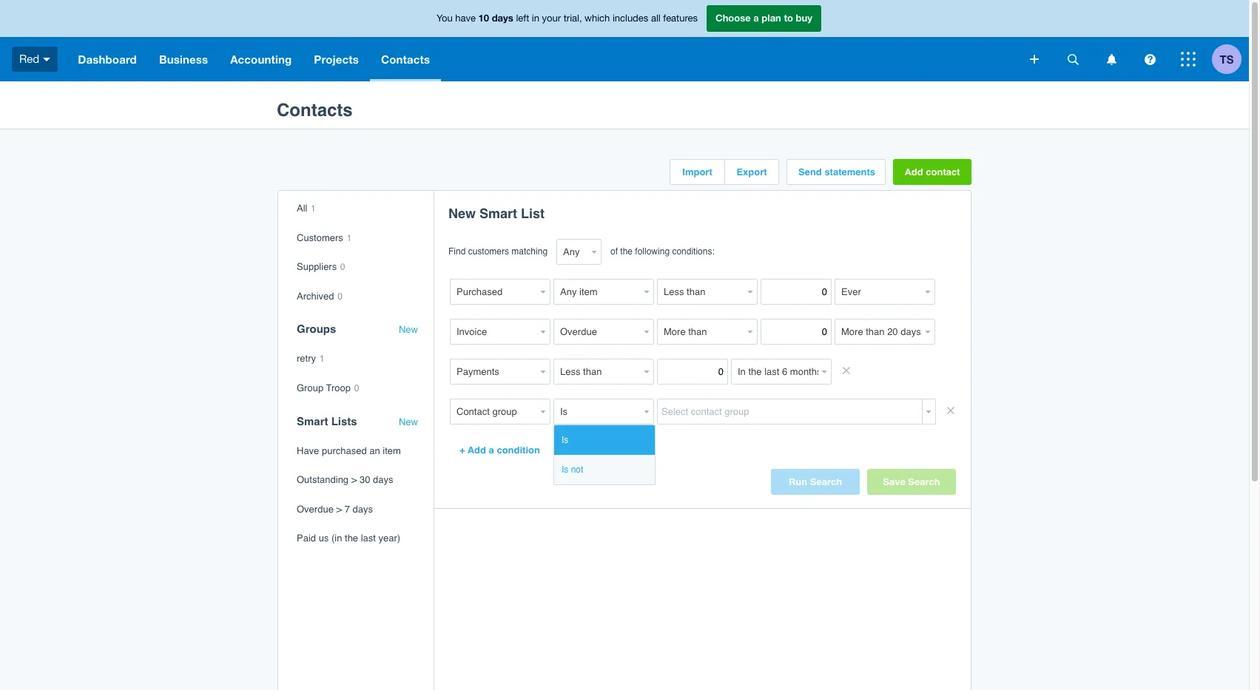 Task type: locate. For each thing, give the bounding box(es) containing it.
2 vertical spatial 1
[[320, 354, 325, 365]]

archived
[[297, 291, 334, 302]]

days right 30
[[373, 475, 393, 486]]

0 vertical spatial the
[[621, 247, 633, 257]]

1
[[311, 204, 316, 214], [347, 233, 352, 243], [320, 354, 325, 365]]

1 vertical spatial 1
[[347, 233, 352, 243]]

accounting
[[230, 53, 292, 66]]

0 horizontal spatial the
[[345, 533, 358, 544]]

All text field
[[557, 239, 589, 265]]

group troop 0
[[297, 383, 359, 394]]

None text field
[[657, 279, 745, 305], [761, 279, 832, 305], [835, 279, 922, 305], [450, 359, 537, 385], [657, 359, 728, 385], [731, 359, 819, 385], [450, 399, 537, 425], [554, 399, 641, 425], [657, 279, 745, 305], [761, 279, 832, 305], [835, 279, 922, 305], [450, 359, 537, 385], [657, 359, 728, 385], [731, 359, 819, 385], [450, 399, 537, 425], [554, 399, 641, 425]]

troop
[[326, 383, 351, 394]]

overdue
[[297, 504, 334, 515]]

add contact
[[905, 167, 961, 178]]

days for 10
[[492, 12, 514, 24]]

retry 1
[[297, 353, 325, 365]]

in
[[532, 13, 540, 24]]

red
[[19, 52, 39, 65]]

all
[[651, 13, 661, 24]]

1 vertical spatial days
[[373, 475, 393, 486]]

new for smart lists's new "link"
[[399, 416, 418, 428]]

0 vertical spatial >
[[351, 475, 357, 486]]

is is not
[[562, 435, 584, 476]]

item
[[383, 445, 401, 456]]

is left not
[[562, 465, 569, 476]]

1 horizontal spatial contacts
[[381, 53, 430, 66]]

search right run
[[810, 477, 843, 488]]

search for save search
[[909, 477, 941, 488]]

banner
[[0, 0, 1250, 81]]

0 inside archived 0
[[338, 292, 343, 302]]

days inside banner
[[492, 12, 514, 24]]

svg image
[[1145, 54, 1156, 65], [43, 58, 51, 61]]

1 right retry
[[320, 354, 325, 365]]

1 vertical spatial contacts
[[277, 100, 353, 121]]

customers
[[468, 247, 509, 257]]

the
[[621, 247, 633, 257], [345, 533, 358, 544]]

paid
[[297, 533, 316, 544]]

days right 10
[[492, 12, 514, 24]]

business
[[159, 53, 208, 66]]

0 horizontal spatial contacts
[[277, 100, 353, 121]]

outstanding > 30 days
[[297, 475, 393, 486]]

retry
[[297, 353, 316, 365]]

condition
[[497, 445, 540, 456]]

10
[[479, 12, 489, 24]]

save search
[[883, 477, 941, 488]]

overdue > 7 days
[[297, 504, 373, 515]]

add right +
[[468, 445, 486, 456]]

0 right troop
[[354, 383, 359, 394]]

svg image inside red popup button
[[43, 58, 51, 61]]

2 is from the top
[[562, 465, 569, 476]]

1 vertical spatial smart
[[297, 415, 328, 428]]

days right 7
[[353, 504, 373, 515]]

1 horizontal spatial a
[[754, 12, 759, 24]]

0 vertical spatial add
[[905, 167, 924, 178]]

search
[[810, 477, 843, 488], [909, 477, 941, 488]]

includes
[[613, 13, 649, 24]]

1 vertical spatial >
[[336, 504, 342, 515]]

1 vertical spatial is
[[562, 465, 569, 476]]

matching
[[512, 247, 548, 257]]

0 vertical spatial new
[[449, 206, 476, 221]]

ts
[[1220, 52, 1234, 66]]

of the following conditions:
[[611, 247, 715, 257]]

a left condition
[[489, 445, 494, 456]]

find
[[449, 247, 466, 257]]

us
[[319, 533, 329, 544]]

1 horizontal spatial 1
[[320, 354, 325, 365]]

ts button
[[1213, 37, 1250, 81]]

have
[[456, 13, 476, 24]]

0 right 'suppliers'
[[340, 262, 345, 273]]

0 inside suppliers 0
[[340, 262, 345, 273]]

contacts down projects popup button
[[277, 100, 353, 121]]

1 horizontal spatial the
[[621, 247, 633, 257]]

choose
[[716, 12, 751, 24]]

add contact button
[[894, 159, 972, 185]]

0 horizontal spatial smart
[[297, 415, 328, 428]]

Outstanding text field
[[554, 319, 641, 345]]

0 vertical spatial smart
[[480, 206, 518, 221]]

which
[[585, 13, 610, 24]]

svg image
[[1182, 52, 1196, 67], [1068, 54, 1079, 65], [1107, 54, 1117, 65], [1031, 55, 1039, 64]]

search inside button
[[909, 477, 941, 488]]

1 horizontal spatial smart
[[480, 206, 518, 221]]

0 right archived
[[338, 292, 343, 302]]

run search
[[789, 477, 843, 488]]

0 vertical spatial days
[[492, 12, 514, 24]]

> left 30
[[351, 475, 357, 486]]

1 vertical spatial new link
[[399, 416, 418, 428]]

days
[[492, 12, 514, 24], [373, 475, 393, 486], [353, 504, 373, 515]]

> for overdue
[[336, 504, 342, 515]]

1 inside retry 1
[[320, 354, 325, 365]]

all
[[297, 203, 308, 214]]

search inside button
[[810, 477, 843, 488]]

0 horizontal spatial 1
[[311, 204, 316, 214]]

1 vertical spatial a
[[489, 445, 494, 456]]

1 vertical spatial 0
[[338, 292, 343, 302]]

2 vertical spatial 0
[[354, 383, 359, 394]]

run
[[789, 477, 808, 488]]

0 vertical spatial new link
[[399, 325, 418, 336]]

> left 7
[[336, 504, 342, 515]]

have purchased an item
[[297, 445, 401, 456]]

0
[[340, 262, 345, 273], [338, 292, 343, 302], [354, 383, 359, 394]]

1 vertical spatial new
[[399, 325, 418, 336]]

smart up the have
[[297, 415, 328, 428]]

buy
[[796, 12, 813, 24]]

the right of at the top of the page
[[621, 247, 633, 257]]

0 horizontal spatial >
[[336, 504, 342, 515]]

of
[[611, 247, 618, 257]]

1 right customers
[[347, 233, 352, 243]]

(in
[[332, 533, 342, 544]]

new smart list
[[449, 206, 545, 221]]

2 horizontal spatial 1
[[347, 233, 352, 243]]

a
[[754, 12, 759, 24], [489, 445, 494, 456]]

0 inside group troop 0
[[354, 383, 359, 394]]

a left plan
[[754, 12, 759, 24]]

2 new link from the top
[[399, 416, 418, 428]]

1 search from the left
[[810, 477, 843, 488]]

smart left list
[[480, 206, 518, 221]]

year)
[[379, 533, 401, 544]]

customers 1
[[297, 232, 352, 243]]

1 horizontal spatial search
[[909, 477, 941, 488]]

projects button
[[303, 37, 370, 81]]

add
[[905, 167, 924, 178], [468, 445, 486, 456]]

+
[[460, 445, 465, 456]]

> for outstanding
[[351, 475, 357, 486]]

0 vertical spatial contacts
[[381, 53, 430, 66]]

new link for smart lists
[[399, 416, 418, 428]]

to
[[784, 12, 794, 24]]

accounting button
[[219, 37, 303, 81]]

1 new link from the top
[[399, 325, 418, 336]]

0 vertical spatial 0
[[340, 262, 345, 273]]

the right (in
[[345, 533, 358, 544]]

0 vertical spatial 1
[[311, 204, 316, 214]]

new link
[[399, 325, 418, 336], [399, 416, 418, 428]]

2 search from the left
[[909, 477, 941, 488]]

0 horizontal spatial a
[[489, 445, 494, 456]]

1 for all
[[347, 233, 352, 243]]

None text field
[[450, 279, 537, 305], [554, 279, 641, 305], [450, 319, 537, 345], [657, 319, 745, 345], [761, 319, 832, 345], [835, 319, 922, 345], [554, 359, 641, 385], [450, 279, 537, 305], [554, 279, 641, 305], [450, 319, 537, 345], [657, 319, 745, 345], [761, 319, 832, 345], [835, 319, 922, 345], [554, 359, 641, 385]]

1 right the all
[[311, 204, 316, 214]]

search right save
[[909, 477, 941, 488]]

>
[[351, 475, 357, 486], [336, 504, 342, 515]]

0 horizontal spatial search
[[810, 477, 843, 488]]

contacts right projects popup button
[[381, 53, 430, 66]]

a inside button
[[489, 445, 494, 456]]

new
[[449, 206, 476, 221], [399, 325, 418, 336], [399, 416, 418, 428]]

1 horizontal spatial >
[[351, 475, 357, 486]]

add left contact
[[905, 167, 924, 178]]

is right condition
[[562, 435, 569, 446]]

features
[[664, 13, 698, 24]]

1 inside customers 1
[[347, 233, 352, 243]]

list
[[521, 206, 545, 221]]

1 horizontal spatial svg image
[[1145, 54, 1156, 65]]

customers
[[297, 232, 343, 243]]

1 vertical spatial add
[[468, 445, 486, 456]]

is
[[562, 435, 569, 446], [562, 465, 569, 476]]

all 1
[[297, 203, 316, 214]]

0 horizontal spatial svg image
[[43, 58, 51, 61]]

2 vertical spatial days
[[353, 504, 373, 515]]

0 vertical spatial is
[[562, 435, 569, 446]]

2 vertical spatial new
[[399, 416, 418, 428]]

+ add a condition
[[460, 445, 540, 456]]



Task type: vqa. For each thing, say whether or not it's contained in the screenshot.
the topmost on
no



Task type: describe. For each thing, give the bounding box(es) containing it.
0 for archived
[[338, 292, 343, 302]]

an
[[370, 445, 380, 456]]

save
[[883, 477, 906, 488]]

groups
[[297, 323, 336, 336]]

send
[[799, 167, 822, 178]]

new link for groups
[[399, 325, 418, 336]]

7
[[345, 504, 350, 515]]

save search button
[[868, 469, 957, 495]]

purchased
[[322, 445, 367, 456]]

you have 10 days left in your trial, which includes all features
[[437, 12, 698, 24]]

1 is from the top
[[562, 435, 569, 446]]

dashboard link
[[67, 37, 148, 81]]

archived 0
[[297, 291, 343, 302]]

Select contact group text field
[[657, 399, 923, 425]]

0 vertical spatial a
[[754, 12, 759, 24]]

send statements button
[[788, 160, 885, 184]]

new for new "link" for groups
[[399, 325, 418, 336]]

1 vertical spatial the
[[345, 533, 358, 544]]

+ add a condition button
[[449, 438, 552, 463]]

contacts inside dropdown button
[[381, 53, 430, 66]]

projects
[[314, 53, 359, 66]]

statements
[[825, 167, 876, 178]]

contact
[[926, 167, 961, 178]]

1 horizontal spatial add
[[905, 167, 924, 178]]

left
[[516, 13, 530, 24]]

paid us (in the last year)
[[297, 533, 401, 544]]

search for run search
[[810, 477, 843, 488]]

suppliers 0
[[297, 261, 345, 273]]

not
[[571, 465, 584, 476]]

plan
[[762, 12, 782, 24]]

30
[[360, 475, 370, 486]]

choose a plan to buy
[[716, 12, 813, 24]]

1 inside all 1
[[311, 204, 316, 214]]

days for 7
[[353, 504, 373, 515]]

import
[[683, 167, 713, 178]]

0 for suppliers
[[340, 262, 345, 273]]

0 horizontal spatial add
[[468, 445, 486, 456]]

last
[[361, 533, 376, 544]]

new for new smart list
[[449, 206, 476, 221]]

import button
[[671, 160, 725, 184]]

you
[[437, 13, 453, 24]]

have
[[297, 445, 319, 456]]

group
[[297, 383, 324, 394]]

send statements
[[799, 167, 876, 178]]

smart lists
[[297, 415, 357, 428]]

days for 30
[[373, 475, 393, 486]]

lists
[[331, 415, 357, 428]]

dashboard
[[78, 53, 137, 66]]

find customers matching
[[449, 247, 548, 257]]

outstanding
[[297, 475, 349, 486]]

banner containing ts
[[0, 0, 1250, 81]]

export button
[[726, 160, 779, 184]]

red button
[[0, 37, 67, 81]]

conditions:
[[673, 247, 715, 257]]

trial,
[[564, 13, 582, 24]]

business button
[[148, 37, 219, 81]]

contacts button
[[370, 37, 441, 81]]

following
[[635, 247, 670, 257]]

export
[[737, 167, 767, 178]]

run search button
[[771, 469, 860, 495]]

your
[[542, 13, 561, 24]]

1 for groups
[[320, 354, 325, 365]]

suppliers
[[297, 261, 337, 273]]



